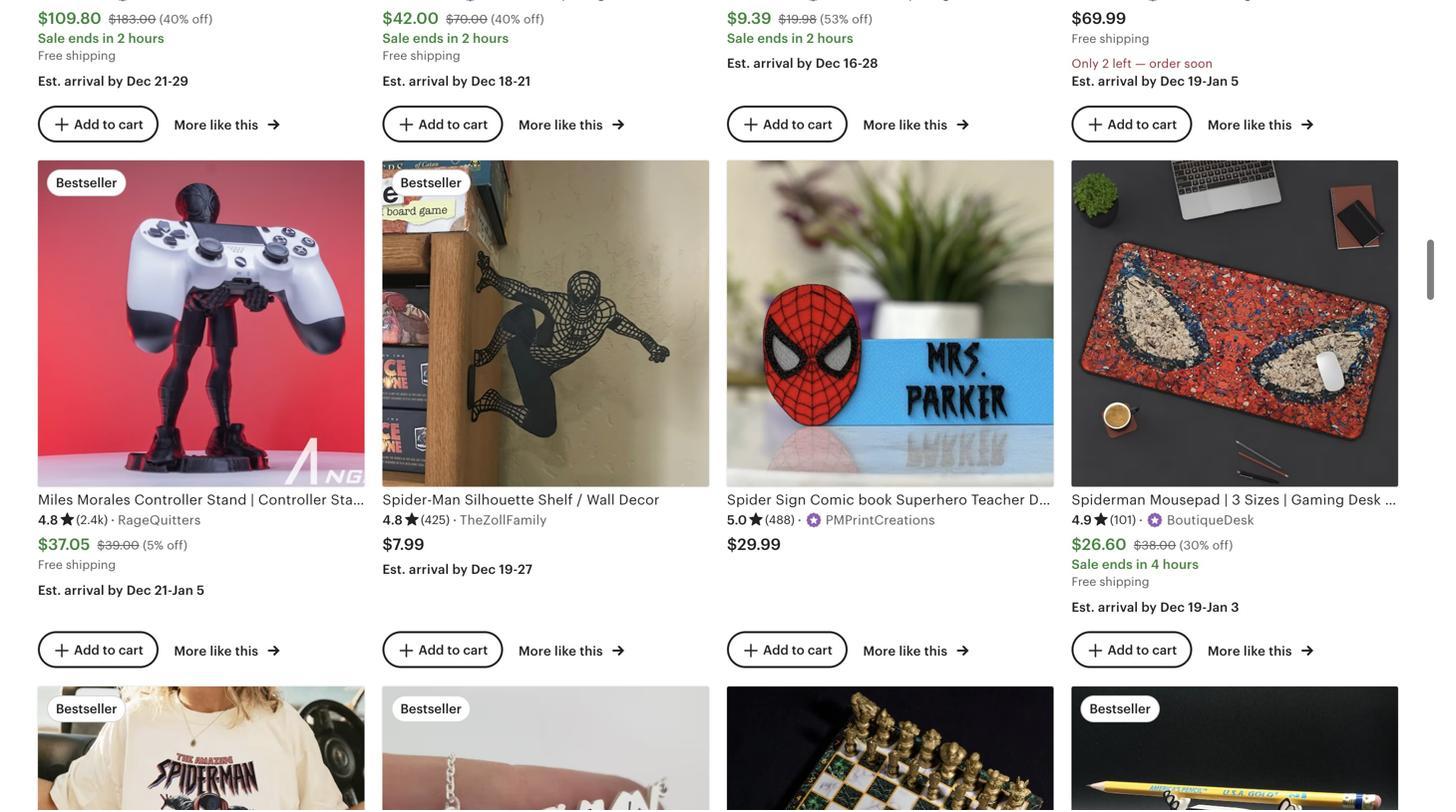 Task type: locate. For each thing, give the bounding box(es) containing it.
order
[[1149, 57, 1181, 70]]

2
[[117, 31, 125, 46], [462, 31, 470, 46], [806, 31, 814, 46], [1102, 57, 1109, 70]]

$
[[38, 10, 48, 28], [382, 10, 393, 28], [727, 10, 737, 28], [1072, 10, 1082, 28], [109, 12, 116, 26], [446, 12, 453, 26], [779, 12, 786, 26], [38, 536, 48, 554], [382, 536, 393, 554], [727, 536, 737, 554], [1072, 536, 1082, 554], [97, 539, 105, 552], [1134, 539, 1142, 552]]

$ inside "$ 7.99 est. arrival by dec 19-27"
[[382, 536, 393, 554]]

0 horizontal spatial 5
[[197, 583, 205, 598]]

spider necklace with name, silver custom comics font necklace, gold spider name necklace, spider lover necklace image
[[382, 687, 709, 811]]

off) inside $ 37.05 $ 39.00 (5% off) free shipping
[[167, 539, 187, 552]]

(40%
[[159, 12, 189, 26], [491, 12, 520, 26]]

19- inside "$ 7.99 est. arrival by dec 19-27"
[[499, 563, 518, 578]]

ends down '109.80'
[[68, 31, 99, 46]]

in
[[102, 31, 114, 46], [447, 31, 459, 46], [791, 31, 803, 46], [1136, 558, 1148, 573]]

this
[[235, 118, 258, 132], [580, 118, 603, 132], [924, 118, 948, 132], [1269, 118, 1292, 132], [235, 644, 258, 659], [580, 644, 603, 659], [924, 644, 948, 659], [1269, 644, 1292, 659]]

2 for 9.39
[[806, 31, 814, 46]]

est. down 42.00
[[382, 74, 406, 89]]

1 product video element from the left
[[727, 687, 1054, 811]]

ends down 26.60
[[1102, 558, 1133, 573]]

1 vertical spatial 19-
[[499, 563, 518, 578]]

shipping inside $ 37.05 $ 39.00 (5% off) free shipping
[[66, 559, 116, 572]]

0 vertical spatial 21-
[[155, 74, 172, 89]]

2 vertical spatial jan
[[1207, 600, 1228, 615]]

(5%
[[143, 539, 164, 552]]

shipping
[[1100, 32, 1149, 46], [66, 49, 116, 63], [410, 49, 460, 63], [66, 559, 116, 572], [1100, 576, 1149, 589]]

free inside $ 42.00 $ 70.00 (40% off) sale ends in 2 hours free shipping
[[382, 49, 407, 63]]

est. arrival by dec 18-21
[[382, 74, 531, 89]]

sale inside $ 109.80 $ 183.00 (40% off) sale ends in 2 hours free shipping
[[38, 31, 65, 46]]

$ left the 70.00
[[382, 10, 393, 28]]

4.8 down spider-
[[382, 513, 403, 528]]

$ down 4.9
[[1072, 536, 1082, 554]]

shipping down the 37.05
[[66, 559, 116, 572]]

est. down only on the top right of the page
[[1072, 74, 1095, 89]]

$ up only on the top right of the page
[[1072, 10, 1082, 28]]

hours down (30%
[[1163, 558, 1199, 573]]

2 inside $ 42.00 $ 70.00 (40% off) sale ends in 2 hours free shipping
[[462, 31, 470, 46]]

off)
[[192, 12, 213, 26], [524, 12, 544, 26], [852, 12, 873, 26], [167, 539, 187, 552], [1212, 539, 1233, 552]]

21-
[[155, 74, 172, 89], [155, 583, 172, 598]]

hours
[[128, 31, 164, 46], [473, 31, 509, 46], [817, 31, 854, 46], [1163, 558, 1199, 573]]

0 horizontal spatial 4.8
[[38, 513, 58, 528]]

sale inside $ 42.00 $ 70.00 (40% off) sale ends in 2 hours free shipping
[[382, 31, 410, 46]]

spider-man silhouette shelf / wall decor image
[[382, 161, 709, 487]]

$ right 9.39
[[779, 12, 786, 26]]

off) inside $ 109.80 $ 183.00 (40% off) sale ends in 2 hours free shipping
[[192, 12, 213, 26]]

1 vertical spatial jan
[[172, 583, 193, 598]]

free up only on the top right of the page
[[1072, 32, 1096, 46]]

9.39
[[737, 10, 772, 28]]

2 inside $ 9.39 $ 19.98 (53% off) sale ends in 2 hours est. arrival by dec 16-28
[[806, 31, 814, 46]]

2 product video element from the left
[[1072, 687, 1398, 811]]

free for 26.60
[[1072, 576, 1096, 589]]

ends inside $ 109.80 $ 183.00 (40% off) sale ends in 2 hours free shipping
[[68, 31, 99, 46]]

by down $ 109.80 $ 183.00 (40% off) sale ends in 2 hours free shipping
[[108, 74, 123, 89]]

shipping up the est. arrival by dec 19-jan 3
[[1100, 576, 1149, 589]]

dec inside only 2 left — order soon est. arrival by dec 19-jan 5
[[1160, 74, 1185, 89]]

—
[[1135, 57, 1146, 70]]

1 · from the left
[[111, 513, 115, 528]]

add to cart
[[74, 117, 143, 132], [419, 117, 488, 132], [763, 117, 833, 132], [1108, 117, 1177, 132], [74, 644, 143, 658], [419, 644, 488, 658], [763, 644, 833, 658], [1108, 644, 1177, 658]]

· right (101)
[[1139, 513, 1143, 528]]

more down 3
[[1208, 644, 1240, 659]]

only 2 left — order soon est. arrival by dec 19-jan 5
[[1072, 57, 1239, 89]]

$ down "(2.4k)"
[[97, 539, 105, 552]]

hours down 183.00
[[128, 31, 164, 46]]

est. down 26.60
[[1072, 600, 1095, 615]]

dec left 27
[[471, 563, 496, 578]]

$ left 183.00
[[38, 10, 48, 28]]

3 bestseller link from the left
[[1072, 687, 1398, 811]]

free inside $ 37.05 $ 39.00 (5% off) free shipping
[[38, 559, 63, 572]]

ends inside $ 9.39 $ 19.98 (53% off) sale ends in 2 hours est. arrival by dec 16-28
[[757, 31, 788, 46]]

off) inside $ 42.00 $ 70.00 (40% off) sale ends in 2 hours free shipping
[[524, 12, 544, 26]]

sale for 42.00
[[382, 31, 410, 46]]

(40% inside $ 42.00 $ 70.00 (40% off) sale ends in 2 hours free shipping
[[491, 12, 520, 26]]

more down 27
[[519, 644, 551, 659]]

4.8 for est. arrival by
[[382, 513, 403, 528]]

left
[[1112, 57, 1132, 70]]

more like this
[[174, 118, 262, 132], [519, 118, 606, 132], [863, 118, 951, 132], [1208, 118, 1295, 132], [174, 644, 262, 659], [519, 644, 606, 659], [863, 644, 951, 659], [1208, 644, 1295, 659]]

shipping inside $ 42.00 $ 70.00 (40% off) sale ends in 2 hours free shipping
[[410, 49, 460, 63]]

shipping up left
[[1100, 32, 1149, 46]]

1 vertical spatial 21-
[[155, 583, 172, 598]]

bestseller for 'spider-man silhouette shelf / wall decor' image
[[400, 176, 462, 190]]

hours down (53%
[[817, 31, 854, 46]]

hours inside $ 9.39 $ 19.98 (53% off) sale ends in 2 hours est. arrival by dec 16-28
[[817, 31, 854, 46]]

jan inside only 2 left — order soon est. arrival by dec 19-jan 5
[[1207, 74, 1228, 89]]

0 vertical spatial jan
[[1207, 74, 1228, 89]]

to
[[103, 117, 115, 132], [447, 117, 460, 132], [792, 117, 805, 132], [1136, 117, 1149, 132], [103, 644, 115, 658], [447, 644, 460, 658], [792, 644, 805, 658], [1136, 644, 1149, 658]]

in left 4
[[1136, 558, 1148, 573]]

2 (40% from the left
[[491, 12, 520, 26]]

more
[[174, 118, 207, 132], [519, 118, 551, 132], [863, 118, 896, 132], [1208, 118, 1240, 132], [174, 644, 207, 659], [519, 644, 551, 659], [863, 644, 896, 659], [1208, 644, 1240, 659]]

add to cart button
[[38, 105, 158, 143], [382, 105, 503, 143], [727, 105, 848, 143], [1072, 105, 1192, 143], [38, 632, 158, 669], [382, 632, 503, 669], [727, 632, 848, 669], [1072, 632, 1192, 669]]

free down the 37.05
[[38, 559, 63, 572]]

more down soon
[[1208, 118, 1240, 132]]

in for 109.80
[[102, 31, 114, 46]]

spider sign comic book superhero teacher desk name plate classroom decor personalized gift for men boys boyfriend dad image
[[727, 161, 1054, 487]]

ends inside $ 42.00 $ 70.00 (40% off) sale ends in 2 hours free shipping
[[413, 31, 444, 46]]

in inside $ 109.80 $ 183.00 (40% off) sale ends in 2 hours free shipping
[[102, 31, 114, 46]]

2 inside $ 109.80 $ 183.00 (40% off) sale ends in 2 hours free shipping
[[117, 31, 125, 46]]

ends down 9.39
[[757, 31, 788, 46]]

by left 27
[[452, 563, 468, 578]]

(40% right the 70.00
[[491, 12, 520, 26]]

1 horizontal spatial product video element
[[1072, 687, 1398, 811]]

1 horizontal spatial bestseller link
[[382, 687, 709, 811]]

21- down the (5%
[[155, 583, 172, 598]]

sale
[[38, 31, 65, 46], [382, 31, 410, 46], [727, 31, 754, 46], [1072, 558, 1099, 573]]

2 21- from the top
[[155, 583, 172, 598]]

sale inside $ 9.39 $ 19.98 (53% off) sale ends in 2 hours est. arrival by dec 16-28
[[727, 31, 754, 46]]

more like this link
[[174, 114, 280, 134], [519, 114, 624, 134], [863, 114, 969, 134], [1208, 114, 1313, 134], [174, 640, 280, 661], [519, 640, 624, 661], [863, 640, 969, 661], [1208, 640, 1313, 661]]

bestseller for 'miles morales controller stand | controller stand perfect gamer gift | miles morales phone stand' 'image'
[[56, 176, 117, 190]]

shipping inside $ 109.80 $ 183.00 (40% off) sale ends in 2 hours free shipping
[[66, 49, 116, 63]]

only
[[1072, 57, 1099, 70]]

jan for 37.05
[[172, 583, 193, 598]]

off) right 183.00
[[192, 12, 213, 26]]

19- down silhouette
[[499, 563, 518, 578]]

4
[[1151, 558, 1160, 573]]

arrival down the 7.99
[[409, 563, 449, 578]]

arrival down left
[[1098, 74, 1138, 89]]

0 horizontal spatial bestseller link
[[38, 687, 365, 811]]

more like this down 27
[[519, 644, 606, 659]]

sale down 9.39
[[727, 31, 754, 46]]

bestseller
[[56, 176, 117, 190], [400, 176, 462, 190], [56, 702, 117, 717], [400, 702, 462, 717], [1090, 702, 1151, 717]]

sale down '109.80'
[[38, 31, 65, 46]]

free inside $ 69.99 free shipping
[[1072, 32, 1096, 46]]

4.9
[[1072, 513, 1092, 528]]

2 down 183.00
[[117, 31, 125, 46]]

by down 19.98
[[797, 56, 812, 71]]

in down 19.98
[[791, 31, 803, 46]]

est.
[[727, 56, 750, 71], [1072, 74, 1095, 89], [38, 74, 61, 89], [382, 74, 406, 89], [382, 563, 406, 578], [38, 583, 61, 598], [1072, 600, 1095, 615]]

dec
[[816, 56, 840, 71], [1160, 74, 1185, 89], [126, 74, 151, 89], [471, 74, 496, 89], [471, 563, 496, 578], [126, 583, 151, 598], [1160, 600, 1185, 615]]

2 for 42.00
[[462, 31, 470, 46]]

in inside $ 26.60 $ 38.00 (30% off) sale ends in 4 hours free shipping
[[1136, 558, 1148, 573]]

0 horizontal spatial (40%
[[159, 12, 189, 26]]

4.8 up the 37.05
[[38, 513, 58, 528]]

2 left left
[[1102, 57, 1109, 70]]

est. down 9.39
[[727, 56, 750, 71]]

by inside only 2 left — order soon est. arrival by dec 19-jan 5
[[1141, 74, 1157, 89]]

silhouette
[[465, 492, 534, 508]]

shipping inside $ 26.60 $ 38.00 (30% off) sale ends in 4 hours free shipping
[[1100, 576, 1149, 589]]

1 21- from the top
[[155, 74, 172, 89]]

spider-man silhouette shelf / wall decor
[[382, 492, 660, 508]]

0 vertical spatial 5
[[1231, 74, 1239, 89]]

in inside $ 9.39 $ 19.98 (53% off) sale ends in 2 hours est. arrival by dec 16-28
[[791, 31, 803, 46]]

free down 42.00
[[382, 49, 407, 63]]

$ 9.39 $ 19.98 (53% off) sale ends in 2 hours est. arrival by dec 16-28
[[727, 10, 878, 71]]

hours inside $ 109.80 $ 183.00 (40% off) sale ends in 2 hours free shipping
[[128, 31, 164, 46]]

bestseller link
[[38, 687, 365, 811], [382, 687, 709, 811], [1072, 687, 1398, 811]]

2 down 19.98
[[806, 31, 814, 46]]

by down —
[[1141, 74, 1157, 89]]

like
[[210, 118, 232, 132], [555, 118, 576, 132], [899, 118, 921, 132], [1244, 118, 1266, 132], [210, 644, 232, 659], [555, 644, 576, 659], [899, 644, 921, 659], [1244, 644, 1266, 659]]

avanger chess set - handcrafted, uniqie chess pieces, marvel gift image
[[727, 687, 1054, 811]]

product video element
[[727, 687, 1054, 811], [1072, 687, 1398, 811]]

2 horizontal spatial bestseller link
[[1072, 687, 1398, 811]]

bestseller for the vintage 90s the amazing spider man shirt | retro spiderman comic shirt | spider-man across the spider-verse shirt | superhero shirt image on the bottom left
[[56, 702, 117, 717]]

· right "(2.4k)"
[[111, 513, 115, 528]]

1 (40% from the left
[[159, 12, 189, 26]]

2 4.8 from the left
[[382, 513, 403, 528]]

in inside $ 42.00 $ 70.00 (40% off) sale ends in 2 hours free shipping
[[447, 31, 459, 46]]

ends for 42.00
[[413, 31, 444, 46]]

free inside $ 26.60 $ 38.00 (30% off) sale ends in 4 hours free shipping
[[1072, 576, 1096, 589]]

5
[[1231, 74, 1239, 89], [197, 583, 205, 598]]

ends down 42.00
[[413, 31, 444, 46]]

shipping up est. arrival by dec 18-21
[[410, 49, 460, 63]]

sale down 26.60
[[1072, 558, 1099, 573]]

16-
[[844, 56, 862, 71]]

arrival inside only 2 left — order soon est. arrival by dec 19-jan 5
[[1098, 74, 1138, 89]]

off) right (30%
[[1212, 539, 1233, 552]]

ends for 9.39
[[757, 31, 788, 46]]

1 horizontal spatial 4.8
[[382, 513, 403, 528]]

by
[[797, 56, 812, 71], [1141, 74, 1157, 89], [108, 74, 123, 89], [452, 74, 468, 89], [452, 563, 468, 578], [108, 583, 123, 598], [1141, 600, 1157, 615]]

free inside $ 109.80 $ 183.00 (40% off) sale ends in 2 hours free shipping
[[38, 49, 63, 63]]

1 horizontal spatial (40%
[[491, 12, 520, 26]]

by down $ 37.05 $ 39.00 (5% off) free shipping
[[108, 583, 123, 598]]

·
[[111, 513, 115, 528], [453, 513, 457, 528], [798, 513, 802, 528], [1139, 513, 1143, 528]]

dec down $ 26.60 $ 38.00 (30% off) sale ends in 4 hours free shipping
[[1160, 600, 1185, 615]]

(40% inside $ 109.80 $ 183.00 (40% off) sale ends in 2 hours free shipping
[[159, 12, 189, 26]]

/
[[577, 492, 583, 508]]

arrival down $ 109.80 $ 183.00 (40% off) sale ends in 2 hours free shipping
[[64, 74, 104, 89]]

est. down the 7.99
[[382, 563, 406, 578]]

est. arrival by dec 19-jan 3
[[1072, 600, 1239, 615]]

shipping up est. arrival by dec 21-29
[[66, 49, 116, 63]]

2 vertical spatial 19-
[[1188, 600, 1207, 615]]

1 4.8 from the left
[[38, 513, 58, 528]]

arrival
[[754, 56, 794, 71], [1098, 74, 1138, 89], [64, 74, 104, 89], [409, 74, 449, 89], [409, 563, 449, 578], [64, 583, 104, 598], [1098, 600, 1138, 615]]

19-
[[1188, 74, 1207, 89], [499, 563, 518, 578], [1188, 600, 1207, 615]]

jan down $ 37.05 $ 39.00 (5% off) free shipping
[[172, 583, 193, 598]]

2 down the 70.00
[[462, 31, 470, 46]]

hours down the 70.00
[[473, 31, 509, 46]]

arrival down 9.39
[[754, 56, 794, 71]]

hours inside $ 42.00 $ 70.00 (40% off) sale ends in 2 hours free shipping
[[473, 31, 509, 46]]

19- down soon
[[1188, 74, 1207, 89]]

more like this down 3
[[1208, 644, 1295, 659]]

0 horizontal spatial product video element
[[727, 687, 1054, 811]]

free for 109.80
[[38, 49, 63, 63]]

dec left 16-
[[816, 56, 840, 71]]

off) for 109.80
[[192, 12, 213, 26]]

arrival inside $ 9.39 $ 19.98 (53% off) sale ends in 2 hours est. arrival by dec 16-28
[[754, 56, 794, 71]]

off) up 21
[[524, 12, 544, 26]]

by down $ 42.00 $ 70.00 (40% off) sale ends in 2 hours free shipping
[[452, 74, 468, 89]]

free for 42.00
[[382, 49, 407, 63]]

by inside $ 9.39 $ 19.98 (53% off) sale ends in 2 hours est. arrival by dec 16-28
[[797, 56, 812, 71]]

sale down 42.00
[[382, 31, 410, 46]]

cart
[[119, 117, 143, 132], [463, 117, 488, 132], [808, 117, 833, 132], [1152, 117, 1177, 132], [119, 644, 143, 658], [463, 644, 488, 658], [808, 644, 833, 658], [1152, 644, 1177, 658]]

ends
[[68, 31, 99, 46], [413, 31, 444, 46], [757, 31, 788, 46], [1102, 558, 1133, 573]]

2 · from the left
[[453, 513, 457, 528]]

hours inside $ 26.60 $ 38.00 (30% off) sale ends in 4 hours free shipping
[[1163, 558, 1199, 573]]

37.05
[[48, 536, 90, 554]]

by down 4
[[1141, 600, 1157, 615]]

1 horizontal spatial 5
[[1231, 74, 1239, 89]]

19- left 3
[[1188, 600, 1207, 615]]

4.8
[[38, 513, 58, 528], [382, 513, 403, 528]]

4 · from the left
[[1139, 513, 1143, 528]]

$ left 19.98
[[727, 10, 737, 28]]

more down 21
[[519, 118, 551, 132]]

more like this up the vintage 90s the amazing spider man shirt | retro spiderman comic shirt | spider-man across the spider-verse shirt | superhero shirt image on the bottom left
[[174, 644, 262, 659]]

add
[[74, 117, 99, 132], [419, 117, 444, 132], [763, 117, 789, 132], [1108, 117, 1133, 132], [74, 644, 99, 658], [419, 644, 444, 658], [763, 644, 789, 658], [1108, 644, 1133, 658]]

off) for 42.00
[[524, 12, 544, 26]]

dec left 18-
[[471, 74, 496, 89]]

· for (488)
[[798, 513, 802, 528]]

21
[[518, 74, 531, 89]]

4.8 for free shipping
[[38, 513, 58, 528]]

21- down $ 109.80 $ 183.00 (40% off) sale ends in 2 hours free shipping
[[155, 74, 172, 89]]

off) inside $ 9.39 $ 19.98 (53% off) sale ends in 2 hours est. arrival by dec 16-28
[[852, 12, 873, 26]]

3 · from the left
[[798, 513, 802, 528]]

free down 26.60
[[1072, 576, 1096, 589]]

off) inside $ 26.60 $ 38.00 (30% off) sale ends in 4 hours free shipping
[[1212, 539, 1233, 552]]

21- for jan
[[155, 583, 172, 598]]

jan down soon
[[1207, 74, 1228, 89]]

(40% right 183.00
[[159, 12, 189, 26]]

0 vertical spatial 19-
[[1188, 74, 1207, 89]]

free down '109.80'
[[38, 49, 63, 63]]

dec inside $ 9.39 $ 19.98 (53% off) sale ends in 2 hours est. arrival by dec 16-28
[[816, 56, 840, 71]]

arrival inside "$ 7.99 est. arrival by dec 19-27"
[[409, 563, 449, 578]]

jan left 3
[[1207, 600, 1228, 615]]

jan
[[1207, 74, 1228, 89], [172, 583, 193, 598], [1207, 600, 1228, 615]]

1 vertical spatial 5
[[197, 583, 205, 598]]

$ down spider-
[[382, 536, 393, 554]]

183.00
[[116, 12, 156, 26]]

free
[[1072, 32, 1096, 46], [38, 49, 63, 63], [382, 49, 407, 63], [38, 559, 63, 572], [1072, 576, 1096, 589]]

in down the 70.00
[[447, 31, 459, 46]]

7.99
[[393, 536, 425, 554]]

in up est. arrival by dec 21-29
[[102, 31, 114, 46]]

5.0
[[727, 513, 747, 528]]

dec down order on the right top of the page
[[1160, 74, 1185, 89]]

· right (488) on the bottom right of the page
[[798, 513, 802, 528]]

doodlebob pen pencil holder | magnetic pen pencil holder | pencil holder | refrigerator magnet | desk art | fan art | me hoy minoy | gift image
[[1072, 687, 1398, 811]]

miles morales controller stand | controller stand perfect gamer gift | miles morales phone stand image
[[38, 161, 365, 487]]



Task type: describe. For each thing, give the bounding box(es) containing it.
18-
[[499, 74, 518, 89]]

$ 69.99 free shipping
[[1072, 10, 1149, 46]]

est. inside only 2 left — order soon est. arrival by dec 19-jan 5
[[1072, 74, 1095, 89]]

off) for 9.39
[[852, 12, 873, 26]]

· for (425)
[[453, 513, 457, 528]]

$ right 42.00
[[446, 12, 453, 26]]

27
[[518, 563, 533, 578]]

29.99
[[737, 536, 781, 554]]

man
[[432, 492, 461, 508]]

more like this down soon
[[1208, 118, 1295, 132]]

$ 26.60 $ 38.00 (30% off) sale ends in 4 hours free shipping
[[1072, 536, 1233, 589]]

wall
[[587, 492, 615, 508]]

109.80
[[48, 10, 102, 28]]

19.98
[[786, 12, 817, 26]]

shipping inside $ 69.99 free shipping
[[1100, 32, 1149, 46]]

arrival down $ 26.60 $ 38.00 (30% off) sale ends in 4 hours free shipping
[[1098, 600, 1138, 615]]

$ down (101)
[[1134, 539, 1142, 552]]

$ left the 39.00
[[38, 536, 48, 554]]

hours for 42.00
[[473, 31, 509, 46]]

28
[[862, 56, 878, 71]]

5 inside only 2 left — order soon est. arrival by dec 19-jan 5
[[1231, 74, 1239, 89]]

sale for 9.39
[[727, 31, 754, 46]]

more up avanger chess set - handcrafted, uniqie chess pieces, marvel gift image
[[863, 644, 896, 659]]

est. down the 37.05
[[38, 583, 61, 598]]

sale inside $ 26.60 $ 38.00 (30% off) sale ends in 4 hours free shipping
[[1072, 558, 1099, 573]]

(53%
[[820, 12, 849, 26]]

2 for 109.80
[[117, 31, 125, 46]]

3
[[1231, 600, 1239, 615]]

dec inside "$ 7.99 est. arrival by dec 19-27"
[[471, 563, 496, 578]]

(40% for 42.00
[[491, 12, 520, 26]]

product video element for avanger chess set - handcrafted, uniqie chess pieces, marvel gift image
[[727, 687, 1054, 811]]

shipping for 42.00
[[410, 49, 460, 63]]

in for 9.39
[[791, 31, 803, 46]]

38.00
[[1142, 539, 1176, 552]]

hours for 9.39
[[817, 31, 854, 46]]

(2.4k)
[[76, 513, 108, 527]]

more like this down 29
[[174, 118, 262, 132]]

est. arrival by dec 21-jan 5
[[38, 583, 205, 598]]

by inside "$ 7.99 est. arrival by dec 19-27"
[[452, 563, 468, 578]]

19- inside only 2 left — order soon est. arrival by dec 19-jan 5
[[1188, 74, 1207, 89]]

est. inside "$ 7.99 est. arrival by dec 19-27"
[[382, 563, 406, 578]]

$ down 5.0
[[727, 536, 737, 554]]

soon
[[1184, 57, 1213, 70]]

more down 29
[[174, 118, 207, 132]]

· for (101)
[[1139, 513, 1143, 528]]

shipping for 26.60
[[1100, 576, 1149, 589]]

(425)
[[421, 513, 450, 527]]

vintage 90s the amazing spider man shirt | retro spiderman comic shirt | spider-man across the spider-verse shirt | superhero shirt image
[[38, 687, 365, 811]]

$ 7.99 est. arrival by dec 19-27
[[382, 536, 533, 578]]

2 bestseller link from the left
[[382, 687, 709, 811]]

$ inside $ 69.99 free shipping
[[1072, 10, 1082, 28]]

1 bestseller link from the left
[[38, 687, 365, 811]]

shipping for 109.80
[[66, 49, 116, 63]]

70.00
[[453, 12, 488, 26]]

29
[[172, 74, 189, 89]]

ends inside $ 26.60 $ 38.00 (30% off) sale ends in 4 hours free shipping
[[1102, 558, 1133, 573]]

hours for 109.80
[[128, 31, 164, 46]]

decor
[[619, 492, 660, 508]]

$ 42.00 $ 70.00 (40% off) sale ends in 2 hours free shipping
[[382, 10, 544, 63]]

(30%
[[1179, 539, 1209, 552]]

69.99
[[1082, 10, 1126, 28]]

spiderman mousepad | 3 sizes | gaming desk mat | custom marvel mousepad for dad, spiderman gift for boyfriend avengers mat spiderman mask image
[[1072, 161, 1398, 487]]

est. inside $ 9.39 $ 19.98 (53% off) sale ends in 2 hours est. arrival by dec 16-28
[[727, 56, 750, 71]]

(40% for 109.80
[[159, 12, 189, 26]]

arrival down $ 37.05 $ 39.00 (5% off) free shipping
[[64, 583, 104, 598]]

jan for 26.60
[[1207, 600, 1228, 615]]

dec left 29
[[126, 74, 151, 89]]

more down 'est. arrival by dec 21-jan 5'
[[174, 644, 207, 659]]

shelf
[[538, 492, 573, 508]]

$ right '109.80'
[[109, 12, 116, 26]]

est. down '109.80'
[[38, 74, 61, 89]]

26.60
[[1082, 536, 1127, 554]]

more down the 28
[[863, 118, 896, 132]]

ends for 109.80
[[68, 31, 99, 46]]

39.00
[[105, 539, 139, 552]]

2 inside only 2 left — order soon est. arrival by dec 19-jan 5
[[1102, 57, 1109, 70]]

· for (2.4k)
[[111, 513, 115, 528]]

42.00
[[393, 10, 439, 28]]

arrival down $ 42.00 $ 70.00 (40% off) sale ends in 2 hours free shipping
[[409, 74, 449, 89]]

21- for 29
[[155, 74, 172, 89]]

$ 37.05 $ 39.00 (5% off) free shipping
[[38, 536, 187, 572]]

(101)
[[1110, 513, 1136, 527]]

more like this down the 28
[[863, 118, 951, 132]]

sale for 109.80
[[38, 31, 65, 46]]

more like this down 21
[[519, 118, 606, 132]]

(488)
[[765, 513, 795, 527]]

bestseller for 'spider necklace with name, silver custom comics font necklace, gold spider name necklace, spider lover necklace' image
[[400, 702, 462, 717]]

dec down $ 37.05 $ 39.00 (5% off) free shipping
[[126, 583, 151, 598]]

product video element for doodlebob pen pencil holder | magnetic pen pencil holder | pencil holder | refrigerator magnet | desk art | fan art | me hoy minoy | gift image
[[1072, 687, 1398, 811]]

spider-
[[382, 492, 432, 508]]

$ 109.80 $ 183.00 (40% off) sale ends in 2 hours free shipping
[[38, 10, 213, 63]]

more like this up avanger chess set - handcrafted, uniqie chess pieces, marvel gift image
[[863, 644, 951, 659]]

in for 42.00
[[447, 31, 459, 46]]

est. arrival by dec 21-29
[[38, 74, 189, 89]]

$ 29.99
[[727, 536, 781, 554]]



Task type: vqa. For each thing, say whether or not it's contained in the screenshot.
THE TIED to the bottom
no



